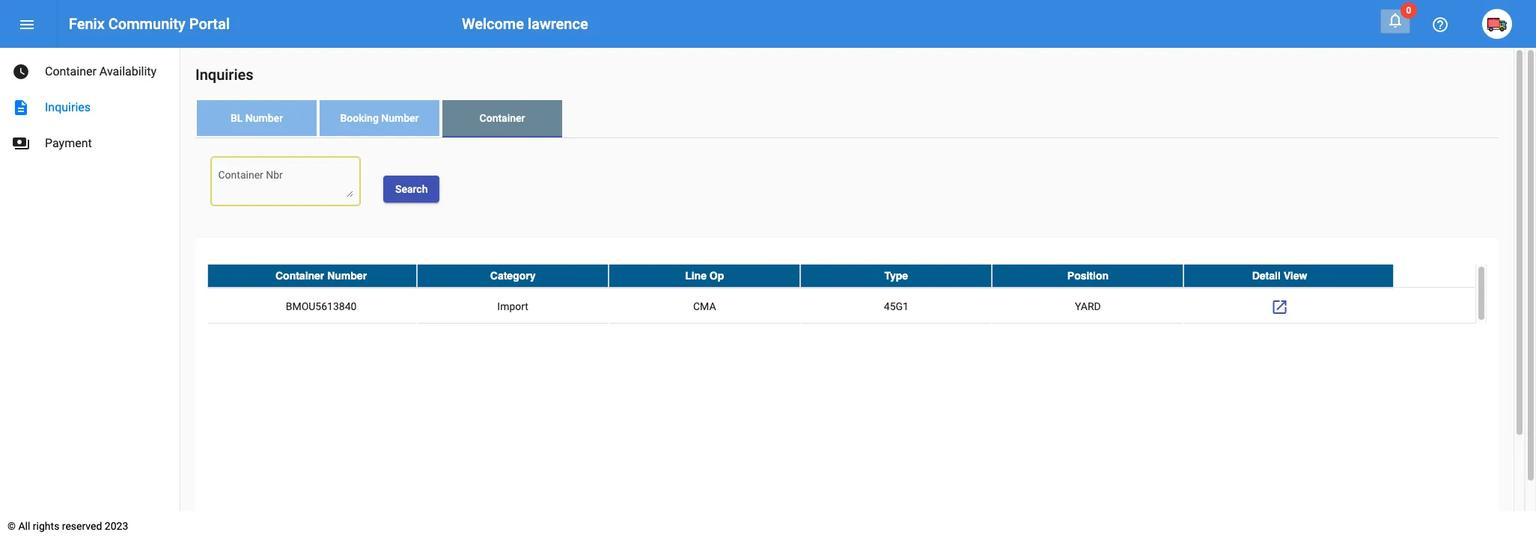 Task type: describe. For each thing, give the bounding box(es) containing it.
reserved
[[62, 521, 102, 533]]

menu button
[[12, 9, 42, 39]]

menu
[[18, 16, 36, 34]]

bl number
[[231, 112, 283, 124]]

©
[[7, 521, 16, 533]]

open_in_new
[[1271, 299, 1289, 317]]

line
[[685, 270, 707, 282]]

container for container number
[[275, 270, 324, 282]]

container number column header
[[207, 265, 417, 287]]

community
[[108, 15, 185, 33]]

watch_later
[[12, 63, 30, 81]]

notifications_none
[[1386, 11, 1404, 29]]

portal
[[189, 15, 230, 33]]

view
[[1284, 270, 1307, 282]]

notifications_none button
[[1380, 9, 1410, 34]]

payments
[[12, 135, 30, 153]]

2023
[[105, 521, 128, 533]]

booking
[[340, 112, 379, 124]]

position column header
[[992, 265, 1184, 287]]

fenix community portal
[[69, 15, 230, 33]]

container for container availability
[[45, 64, 96, 79]]

open_in_new button
[[1265, 292, 1295, 322]]

bmou5613840
[[286, 301, 357, 313]]

help_outline
[[1431, 16, 1449, 34]]

number for bl number
[[245, 112, 283, 124]]

container availability
[[45, 64, 157, 79]]

description
[[12, 99, 30, 117]]

no color image for the help_outline popup button
[[1431, 16, 1449, 34]]

no color image inside 'menu' button
[[18, 16, 36, 34]]

no color image inside notifications_none popup button
[[1386, 11, 1404, 29]]

© all rights reserved 2023
[[7, 521, 128, 533]]

help_outline button
[[1425, 9, 1455, 39]]

yard
[[1075, 301, 1101, 313]]

navigation containing watch_later
[[0, 48, 180, 162]]

type column header
[[800, 265, 992, 287]]

category column header
[[417, 265, 609, 287]]

search
[[395, 183, 428, 195]]



Task type: vqa. For each thing, say whether or not it's contained in the screenshot.
1st column header from right
no



Task type: locate. For each thing, give the bounding box(es) containing it.
45g1
[[884, 301, 909, 313]]

number
[[245, 112, 283, 124], [381, 112, 419, 124], [327, 270, 367, 282]]

no color image for container availability
[[12, 63, 30, 81]]

no color image containing help_outline
[[1431, 16, 1449, 34]]

booking number
[[340, 112, 419, 124]]

no color image for payment
[[12, 135, 30, 153]]

0 vertical spatial no color image
[[1431, 16, 1449, 34]]

1 horizontal spatial container
[[275, 270, 324, 282]]

no color image
[[1386, 11, 1404, 29], [18, 16, 36, 34], [12, 63, 30, 81], [12, 99, 30, 117], [12, 135, 30, 153]]

number right bl
[[245, 112, 283, 124]]

open_in_new row
[[207, 288, 1476, 326]]

2 horizontal spatial container
[[480, 112, 525, 124]]

position
[[1067, 270, 1109, 282]]

1 horizontal spatial no color image
[[1431, 16, 1449, 34]]

number right booking
[[381, 112, 419, 124]]

no color image down detail view
[[1271, 299, 1289, 317]]

op
[[710, 270, 724, 282]]

number for container number
[[327, 270, 367, 282]]

lawrence
[[528, 15, 588, 33]]

no color image containing open_in_new
[[1271, 299, 1289, 317]]

1 vertical spatial container
[[480, 112, 525, 124]]

payment
[[45, 136, 92, 150]]

no color image containing description
[[12, 99, 30, 117]]

welcome lawrence
[[462, 15, 588, 33]]

no color image inside open_in_new 'button'
[[1271, 299, 1289, 317]]

number for booking number
[[381, 112, 419, 124]]

no color image for inquiries
[[12, 99, 30, 117]]

0 vertical spatial inquiries
[[195, 66, 253, 84]]

bl
[[231, 112, 243, 124]]

None text field
[[218, 171, 353, 197]]

container
[[45, 64, 96, 79], [480, 112, 525, 124], [275, 270, 324, 282]]

line op
[[685, 270, 724, 282]]

no color image down "description"
[[12, 135, 30, 153]]

no color image up "description"
[[12, 63, 30, 81]]

1 vertical spatial no color image
[[1271, 299, 1289, 317]]

1 horizontal spatial number
[[327, 270, 367, 282]]

line op column header
[[609, 265, 800, 287]]

0 horizontal spatial container
[[45, 64, 96, 79]]

inquiries
[[195, 66, 253, 84], [45, 100, 91, 115]]

cma
[[693, 301, 716, 313]]

category
[[490, 270, 536, 282]]

booking number tab panel
[[195, 138, 1499, 542]]

no color image for open_in_new 'button'
[[1271, 299, 1289, 317]]

no color image containing payments
[[12, 135, 30, 153]]

row inside open_in_new grid
[[207, 265, 1476, 288]]

navigation
[[0, 48, 180, 162]]

no color image inside the help_outline popup button
[[1431, 16, 1449, 34]]

number inside 'column header'
[[327, 270, 367, 282]]

availability
[[99, 64, 157, 79]]

2 horizontal spatial number
[[381, 112, 419, 124]]

no color image down watch_later
[[12, 99, 30, 117]]

rights
[[33, 521, 59, 533]]

0 horizontal spatial no color image
[[1271, 299, 1289, 317]]

no color image containing watch_later
[[12, 63, 30, 81]]

bl number tab panel
[[195, 138, 1499, 542]]

import
[[497, 301, 528, 313]]

no color image right notifications_none popup button
[[1431, 16, 1449, 34]]

0 horizontal spatial inquiries
[[45, 100, 91, 115]]

no color image
[[1431, 16, 1449, 34], [1271, 299, 1289, 317]]

row containing container number
[[207, 265, 1476, 288]]

detail view column header
[[1184, 265, 1394, 287]]

container inside 'column header'
[[275, 270, 324, 282]]

type
[[884, 270, 908, 282]]

row
[[207, 265, 1476, 288]]

0 horizontal spatial number
[[245, 112, 283, 124]]

no color image containing notifications_none
[[1386, 11, 1404, 29]]

0 vertical spatial container
[[45, 64, 96, 79]]

no color image left the help_outline popup button
[[1386, 11, 1404, 29]]

search button
[[383, 176, 440, 203]]

1 horizontal spatial inquiries
[[195, 66, 253, 84]]

number up the bmou5613840
[[327, 270, 367, 282]]

no color image up watch_later
[[18, 16, 36, 34]]

welcome
[[462, 15, 524, 33]]

inquiries up payment
[[45, 100, 91, 115]]

detail view
[[1252, 270, 1307, 282]]

no color image containing menu
[[18, 16, 36, 34]]

1 vertical spatial inquiries
[[45, 100, 91, 115]]

open_in_new grid
[[207, 265, 1487, 326]]

container for container
[[480, 112, 525, 124]]

inquiries up bl
[[195, 66, 253, 84]]

detail
[[1252, 270, 1281, 282]]

2 vertical spatial container
[[275, 270, 324, 282]]

container number
[[275, 270, 367, 282]]

all
[[18, 521, 30, 533]]

fenix
[[69, 15, 105, 33]]



